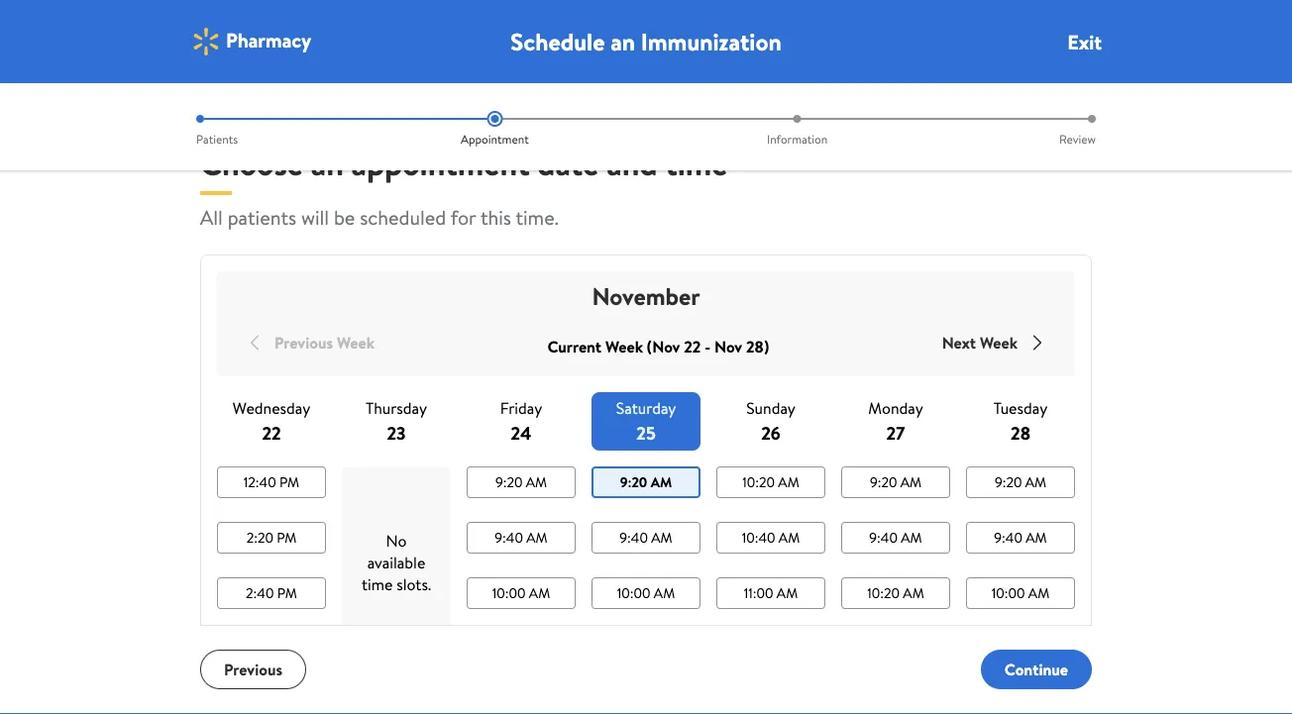Task type: vqa. For each thing, say whether or not it's contained in the screenshot.


Task type: locate. For each thing, give the bounding box(es) containing it.
9:40 am
[[495, 528, 548, 548], [620, 528, 673, 548], [870, 528, 923, 548], [995, 528, 1047, 548]]

9:20 am down 28
[[995, 473, 1047, 492]]

9:40 up friday, nov 24 2023, 10:00 am element
[[495, 528, 523, 548]]

3 10:00 am button from the left
[[966, 578, 1076, 610]]

9:20 am button
[[467, 467, 576, 499], [592, 467, 701, 499], [842, 467, 951, 499], [966, 467, 1076, 499]]

2 9:20 am from the left
[[620, 473, 672, 492]]

2:20
[[246, 528, 273, 548]]

1 vertical spatial previous
[[224, 659, 283, 681]]

9:20 down 28
[[995, 473, 1022, 492]]

22 down the wednesday
[[262, 421, 281, 446]]

10:00 am button down friday, nov 24 2023, 9:40 am element
[[467, 578, 576, 610]]

sunday, nov 26 2023, 10:40 am element
[[742, 528, 800, 548]]

10:20 am button down monday, nov 27 2023, 9:40 am element
[[842, 578, 951, 610]]

sunday, nov 26 2023, 11:00 am element
[[744, 584, 798, 603]]

previous button
[[200, 650, 306, 690]]

information list item
[[646, 111, 949, 147]]

1 9:40 am button from the left
[[467, 522, 576, 554]]

1 9:20 am from the left
[[496, 473, 547, 492]]

10:00 am button for saturday, nov 25 2023, 9:40 am "element" in the bottom of the page
[[592, 578, 701, 610]]

1 horizontal spatial 10:20
[[868, 584, 900, 603]]

week up thursday
[[337, 332, 375, 354]]

2 vertical spatial pm
[[277, 584, 297, 603]]

1 horizontal spatial 10:00 am
[[617, 584, 675, 603]]

am
[[526, 473, 547, 492], [651, 473, 672, 492], [778, 473, 800, 492], [901, 473, 922, 492], [1026, 473, 1047, 492], [527, 528, 548, 548], [652, 528, 673, 548], [779, 528, 800, 548], [901, 528, 923, 548], [1026, 528, 1047, 548], [529, 584, 550, 603], [654, 584, 675, 603], [777, 584, 798, 603], [903, 584, 925, 603], [1029, 584, 1050, 603]]

25
[[637, 421, 656, 446]]

9:40 down saturday, nov 25 2023, 9:20 am selected 'element'
[[620, 528, 648, 548]]

9:20 am button for tuesday, nov 28 2023, 9:40 am element
[[966, 467, 1076, 499]]

saturday 25
[[616, 397, 676, 446]]

4 9:40 am button from the left
[[966, 522, 1076, 554]]

wednesday, nov 22 2023, 2:40 pm element
[[246, 584, 297, 603]]

11:00 am
[[744, 584, 798, 603]]

am for the "saturday, nov 25 2023, 10:00 am" element
[[654, 584, 675, 603]]

am right 11:00
[[777, 584, 798, 603]]

0 horizontal spatial 10:20 am
[[743, 473, 800, 492]]

1 vertical spatial an
[[311, 141, 344, 185]]

0 vertical spatial 10:20
[[743, 473, 775, 492]]

10:20 am button down 26
[[717, 467, 826, 499]]

an right schedule
[[611, 25, 635, 58]]

0 horizontal spatial 10:00 am
[[492, 584, 550, 603]]

9:40 am button up tuesday, nov 28 2023, 10:00 am "element"
[[966, 522, 1076, 554]]

appointment
[[461, 130, 529, 147]]

november
[[592, 280, 700, 313]]

2 9:20 from the left
[[620, 473, 648, 492]]

9:40 am down saturday, nov 25 2023, 9:20 am selected 'element'
[[620, 528, 673, 548]]

sunday, nov 26 2023, 10:20 am element
[[743, 473, 800, 492]]

10:20 am down 26
[[743, 473, 800, 492]]

3 10:00 am from the left
[[992, 584, 1050, 603]]

9:20 am for monday, nov 27 2023, 9:20 am element
[[870, 473, 922, 492]]

pm for 2:40 pm
[[277, 584, 297, 603]]

week left (nov
[[606, 336, 643, 358]]

9:20
[[496, 473, 523, 492], [620, 473, 648, 492], [870, 473, 897, 492], [995, 473, 1022, 492]]

9:20 down 27
[[870, 473, 897, 492]]

1 horizontal spatial week
[[606, 336, 643, 358]]

0 horizontal spatial 10:00 am button
[[467, 578, 576, 610]]

tuesday, nov 28 2023, 9:20 am element
[[995, 473, 1047, 492]]

pm
[[280, 473, 300, 492], [277, 528, 297, 548], [277, 584, 297, 603]]

4 9:40 am from the left
[[995, 528, 1047, 548]]

2:20 pm button
[[217, 522, 326, 554]]

10:00 am for friday, nov 24 2023, 10:00 am element
[[492, 584, 550, 603]]

am down friday, nov 24 2023, 9:20 am element
[[527, 528, 548, 548]]

4 9:20 am button from the left
[[966, 467, 1076, 499]]

9:40 am button
[[467, 522, 576, 554], [592, 522, 701, 554], [842, 522, 951, 554], [966, 522, 1076, 554]]

10:20 down monday, nov 27 2023, 9:40 am element
[[868, 584, 900, 603]]

9:20 am button for saturday, nov 25 2023, 9:40 am "element" in the bottom of the page
[[592, 467, 701, 499]]

schedule an immunization
[[511, 25, 782, 58]]

4 9:40 from the left
[[995, 528, 1023, 548]]

an
[[611, 25, 635, 58], [311, 141, 344, 185]]

am down saturday, nov 25 2023, 9:40 am "element" in the bottom of the page
[[654, 584, 675, 603]]

0 horizontal spatial 22
[[262, 421, 281, 446]]

2 horizontal spatial week
[[980, 332, 1018, 354]]

review list item
[[949, 111, 1100, 147]]

wednesday
[[233, 397, 310, 419]]

22
[[684, 336, 701, 358], [262, 421, 281, 446]]

10:40 am
[[742, 528, 800, 548]]

am right 10:40
[[779, 528, 800, 548]]

1 horizontal spatial 10:20 am
[[868, 584, 925, 603]]

previous for previous
[[224, 659, 283, 681]]

3 9:20 from the left
[[870, 473, 897, 492]]

10:20 am down monday, nov 27 2023, 9:40 am element
[[868, 584, 925, 603]]

am for the sunday, nov 26 2023, 10:40 am element
[[779, 528, 800, 548]]

10:40 am button
[[717, 522, 826, 554]]

3 9:40 am from the left
[[870, 528, 923, 548]]

pm right 12:40
[[280, 473, 300, 492]]

monday, nov 27 2023, 10:20 am element
[[868, 584, 925, 603]]

tuesday, nov 28 2023, 9:40 am element
[[995, 528, 1047, 548]]

0 horizontal spatial 10:20 am button
[[717, 467, 826, 499]]

1 horizontal spatial 10:00 am button
[[592, 578, 701, 610]]

10:00 am for the "saturday, nov 25 2023, 10:00 am" element
[[617, 584, 675, 603]]

wednesday, nov 22 2023, 12:40 pm element
[[244, 473, 300, 492]]

1 10:00 from the left
[[492, 584, 526, 603]]

week inside previous week button
[[337, 332, 375, 354]]

pm inside 2:20 pm button
[[277, 528, 297, 548]]

be
[[334, 203, 355, 231]]

22 left -
[[684, 336, 701, 358]]

2 horizontal spatial 10:00 am button
[[966, 578, 1076, 610]]

10:00 am button down tuesday, nov 28 2023, 9:40 am element
[[966, 578, 1076, 610]]

am down the tuesday, nov 28 2023, 9:20 am element at right
[[1026, 528, 1047, 548]]

9:20 am button down 24
[[467, 467, 576, 499]]

thursday
[[366, 397, 427, 419]]

previous down 2:40
[[224, 659, 283, 681]]

am down monday, nov 27 2023, 9:40 am element
[[903, 584, 925, 603]]

week
[[337, 332, 375, 354], [980, 332, 1018, 354], [606, 336, 643, 358]]

9:20 am down 27
[[870, 473, 922, 492]]

an up will
[[311, 141, 344, 185]]

9:20 am button down 27
[[842, 467, 951, 499]]

9:40 am button up monday, nov 27 2023, 10:20 am element
[[842, 522, 951, 554]]

0 vertical spatial 22
[[684, 336, 701, 358]]

10:00 down tuesday, nov 28 2023, 9:40 am element
[[992, 584, 1025, 603]]

10:00 for tuesday, nov 28 2023, 10:00 am "element"
[[992, 584, 1025, 603]]

11:00 am button
[[717, 578, 826, 610]]

am down tuesday, nov 28 2023, 9:40 am element
[[1029, 584, 1050, 603]]

2 10:00 am button from the left
[[592, 578, 701, 610]]

am down friday, nov 24 2023, 9:40 am element
[[529, 584, 550, 603]]

10:00 down saturday, nov 25 2023, 9:40 am "element" in the bottom of the page
[[617, 584, 651, 603]]

previous for previous week
[[275, 332, 333, 354]]

am down monday, nov 27 2023, 9:20 am element
[[901, 528, 923, 548]]

patients list item
[[192, 111, 344, 147]]

2 9:20 am button from the left
[[592, 467, 701, 499]]

9:40 am up monday, nov 27 2023, 10:20 am element
[[870, 528, 923, 548]]

time
[[665, 141, 728, 185]]

previous
[[275, 332, 333, 354], [224, 659, 283, 681]]

2 horizontal spatial 10:00
[[992, 584, 1025, 603]]

9:40
[[495, 528, 523, 548], [620, 528, 648, 548], [870, 528, 898, 548], [995, 528, 1023, 548]]

3 9:40 am button from the left
[[842, 522, 951, 554]]

9:40 for tuesday, nov 28 2023, 9:40 am element
[[995, 528, 1023, 548]]

an for choose
[[311, 141, 344, 185]]

1 vertical spatial pm
[[277, 528, 297, 548]]

monday
[[869, 397, 924, 419]]

9:20 am button down the 25
[[592, 467, 701, 499]]

28)
[[746, 336, 769, 358]]

information
[[767, 130, 828, 147]]

10:00 down friday, nov 24 2023, 9:40 am element
[[492, 584, 526, 603]]

1 vertical spatial 10:20 am button
[[842, 578, 951, 610]]

9:40 am button for the tuesday, nov 28 2023, 9:20 am element at right
[[966, 522, 1076, 554]]

10:20 am button
[[717, 467, 826, 499], [842, 578, 951, 610]]

9:20 am button down 28
[[966, 467, 1076, 499]]

am for saturday, nov 25 2023, 9:40 am "element" in the bottom of the page
[[652, 528, 673, 548]]

am up the "saturday, nov 25 2023, 10:00 am" element
[[652, 528, 673, 548]]

immunization
[[641, 25, 782, 58]]

current
[[548, 336, 602, 358]]

1 horizontal spatial 10:00
[[617, 584, 651, 603]]

2 10:00 am from the left
[[617, 584, 675, 603]]

1 9:20 am button from the left
[[467, 467, 576, 499]]

1 9:20 from the left
[[496, 473, 523, 492]]

0 horizontal spatial 10:00
[[492, 584, 526, 603]]

9:40 up tuesday, nov 28 2023, 10:00 am "element"
[[995, 528, 1023, 548]]

week inside next week button
[[980, 332, 1018, 354]]

10:00 for friday, nov 24 2023, 10:00 am element
[[492, 584, 526, 603]]

am down 28
[[1026, 473, 1047, 492]]

1 9:40 am from the left
[[495, 528, 548, 548]]

continue
[[1005, 659, 1069, 681]]

wednesday, nov 22 2023, 2:20 pm element
[[246, 528, 297, 548]]

week right next
[[980, 332, 1018, 354]]

am inside button
[[779, 528, 800, 548]]

3 9:20 am button from the left
[[842, 467, 951, 499]]

am down 24
[[526, 473, 547, 492]]

2:40 pm
[[246, 584, 297, 603]]

0 horizontal spatial week
[[337, 332, 375, 354]]

9:20 am
[[496, 473, 547, 492], [620, 473, 672, 492], [870, 473, 922, 492], [995, 473, 1047, 492]]

9:20 am down 24
[[496, 473, 547, 492]]

1 horizontal spatial an
[[611, 25, 635, 58]]

2 9:40 am button from the left
[[592, 522, 701, 554]]

week for next
[[980, 332, 1018, 354]]

0 vertical spatial previous
[[275, 332, 333, 354]]

previous up the wednesday
[[275, 332, 333, 354]]

2:20 pm
[[246, 528, 297, 548]]

am for friday, nov 24 2023, 10:00 am element
[[529, 584, 550, 603]]

10:20 am
[[743, 473, 800, 492], [868, 584, 925, 603]]

4 9:20 am from the left
[[995, 473, 1047, 492]]

10:00 am button down saturday, nov 25 2023, 9:40 am "element" in the bottom of the page
[[592, 578, 701, 610]]

am down 26
[[778, 473, 800, 492]]

24
[[511, 421, 532, 446]]

2 9:40 from the left
[[620, 528, 648, 548]]

thursday 23
[[366, 397, 427, 446]]

week for current
[[606, 336, 643, 358]]

1 horizontal spatial 10:20 am button
[[842, 578, 951, 610]]

10:00
[[492, 584, 526, 603], [617, 584, 651, 603], [992, 584, 1025, 603]]

10:00 am down saturday, nov 25 2023, 9:40 am "element" in the bottom of the page
[[617, 584, 675, 603]]

list
[[192, 111, 1100, 147]]

1 vertical spatial 10:20
[[868, 584, 900, 603]]

pharmacy button
[[190, 26, 311, 57]]

tuesday 28
[[994, 397, 1048, 446]]

9:20 am down the 25
[[620, 473, 672, 492]]

0 vertical spatial 10:20 am
[[743, 473, 800, 492]]

10:00 am down friday, nov 24 2023, 9:40 am element
[[492, 584, 550, 603]]

choose
[[200, 141, 303, 185]]

(nov
[[647, 336, 680, 358]]

9:20 down the 25
[[620, 473, 648, 492]]

pm inside 2:40 pm button
[[277, 584, 297, 603]]

3 9:40 from the left
[[870, 528, 898, 548]]

9:40 am up friday, nov 24 2023, 10:00 am element
[[495, 528, 548, 548]]

1 vertical spatial 10:20 am
[[868, 584, 925, 603]]

1 9:40 from the left
[[495, 528, 523, 548]]

tuesday
[[994, 397, 1048, 419]]

for
[[451, 203, 476, 231]]

10:20 down 26
[[743, 473, 775, 492]]

pm for 12:40 pm
[[280, 473, 300, 492]]

10:00 am
[[492, 584, 550, 603], [617, 584, 675, 603], [992, 584, 1050, 603]]

this
[[481, 203, 511, 231]]

9:40 am button up friday, nov 24 2023, 10:00 am element
[[467, 522, 576, 554]]

9:40 up monday, nov 27 2023, 10:20 am element
[[870, 528, 898, 548]]

0 horizontal spatial an
[[311, 141, 344, 185]]

pm inside 12:40 pm button
[[280, 473, 300, 492]]

10:20 for monday, nov 27 2023, 10:20 am element
[[868, 584, 900, 603]]

am down the 25
[[651, 473, 672, 492]]

previous week
[[275, 332, 375, 354]]

exit
[[1068, 28, 1102, 56]]

9:40 am button up the "saturday, nov 25 2023, 10:00 am" element
[[592, 522, 701, 554]]

1 vertical spatial 22
[[262, 421, 281, 446]]

2 10:00 from the left
[[617, 584, 651, 603]]

10:20 am for the sunday, nov 26 2023, 10:20 am element
[[743, 473, 800, 492]]

an for schedule
[[611, 25, 635, 58]]

pm right 2:40
[[277, 584, 297, 603]]

9:20 down 24
[[496, 473, 523, 492]]

0 vertical spatial pm
[[280, 473, 300, 492]]

am down 27
[[901, 473, 922, 492]]

26
[[762, 421, 781, 446]]

9:40 am for tuesday, nov 28 2023, 9:40 am element
[[995, 528, 1047, 548]]

9:40 for saturday, nov 25 2023, 9:40 am "element" in the bottom of the page
[[620, 528, 648, 548]]

9:40 am up tuesday, nov 28 2023, 10:00 am "element"
[[995, 528, 1047, 548]]

0 horizontal spatial 10:20
[[743, 473, 775, 492]]

0 vertical spatial an
[[611, 25, 635, 58]]

23
[[387, 421, 406, 446]]

9:20 am for friday, nov 24 2023, 9:20 am element
[[496, 473, 547, 492]]

wednesday 22
[[233, 397, 310, 446]]

-
[[705, 336, 711, 358]]

pm right 2:20
[[277, 528, 297, 548]]

tuesday, nov 28 2023, 10:00 am element
[[992, 584, 1050, 603]]

10:20
[[743, 473, 775, 492], [868, 584, 900, 603]]

10:00 am button
[[467, 578, 576, 610], [592, 578, 701, 610], [966, 578, 1076, 610]]

2 9:40 am from the left
[[620, 528, 673, 548]]

1 10:00 am from the left
[[492, 584, 550, 603]]

4 9:20 from the left
[[995, 473, 1022, 492]]

3 9:20 am from the left
[[870, 473, 922, 492]]

2 horizontal spatial 10:00 am
[[992, 584, 1050, 603]]

am for sunday, nov 26 2023, 11:00 am element
[[777, 584, 798, 603]]

3 10:00 from the left
[[992, 584, 1025, 603]]

10:00 am down tuesday, nov 28 2023, 9:40 am element
[[992, 584, 1050, 603]]

1 10:00 am button from the left
[[467, 578, 576, 610]]

9:20 for saturday, nov 25 2023, 9:20 am selected 'element'
[[620, 473, 648, 492]]

0 vertical spatial 10:20 am button
[[717, 467, 826, 499]]

1 horizontal spatial 22
[[684, 336, 701, 358]]

9:40 for friday, nov 24 2023, 9:40 am element
[[495, 528, 523, 548]]



Task type: describe. For each thing, give the bounding box(es) containing it.
pm for 2:20 pm
[[277, 528, 297, 548]]

10:00 for the "saturday, nov 25 2023, 10:00 am" element
[[617, 584, 651, 603]]

9:40 for monday, nov 27 2023, 9:40 am element
[[870, 528, 898, 548]]

monday, nov 27 2023, 9:20 am element
[[870, 473, 922, 492]]

am for tuesday, nov 28 2023, 9:40 am element
[[1026, 528, 1047, 548]]

am for monday, nov 27 2023, 9:20 am element
[[901, 473, 922, 492]]

continue button
[[981, 650, 1092, 690]]

9:20 for the tuesday, nov 28 2023, 9:20 am element at right
[[995, 473, 1022, 492]]

am for friday, nov 24 2023, 9:40 am element
[[527, 528, 548, 548]]

monday 27
[[869, 397, 924, 446]]

previous week button
[[227, 327, 391, 359]]

2:40
[[246, 584, 274, 603]]

nov
[[715, 336, 743, 358]]

9:40 am for friday, nov 24 2023, 9:40 am element
[[495, 528, 548, 548]]

saturday, nov 25 2023, 9:20 am selected element
[[620, 473, 672, 492]]

week for previous
[[337, 332, 375, 354]]

patients
[[228, 203, 296, 231]]

9:40 am for monday, nov 27 2023, 9:40 am element
[[870, 528, 923, 548]]

saturday, nov 25 2023, 9:40 am element
[[620, 528, 673, 548]]

9:40 am for saturday, nov 25 2023, 9:40 am "element" in the bottom of the page
[[620, 528, 673, 548]]

9:40 am button for monday, nov 27 2023, 9:20 am element
[[842, 522, 951, 554]]

friday
[[500, 397, 542, 419]]

12:40
[[244, 473, 276, 492]]

time.
[[516, 203, 559, 231]]

9:20 am for saturday, nov 25 2023, 9:20 am selected 'element'
[[620, 473, 672, 492]]

22 inside wednesday 22
[[262, 421, 281, 446]]

11:00
[[744, 584, 774, 603]]

sunday 26
[[747, 397, 796, 446]]

next week button
[[926, 327, 1066, 359]]

all
[[200, 203, 223, 231]]

all patients will be scheduled for this time.
[[200, 203, 559, 231]]

2:40 pm button
[[217, 578, 326, 610]]

27
[[887, 421, 905, 446]]

9:20 am button for friday, nov 24 2023, 9:40 am element
[[467, 467, 576, 499]]

10:00 am for tuesday, nov 28 2023, 10:00 am "element"
[[992, 584, 1050, 603]]

monday, nov 27 2023, 9:40 am element
[[870, 528, 923, 548]]

patients
[[196, 130, 238, 147]]

am for saturday, nov 25 2023, 9:20 am selected 'element'
[[651, 473, 672, 492]]

appointment
[[351, 141, 530, 185]]

12:40 pm
[[244, 473, 300, 492]]

current week (nov 22 - nov 28)
[[548, 336, 769, 358]]

next week
[[942, 332, 1018, 354]]

12:40 pm button
[[217, 467, 326, 499]]

review
[[1060, 130, 1096, 147]]

friday, nov 24 2023, 9:20 am element
[[496, 473, 547, 492]]

use arrow keys to navigate between time slots and press either enter or space to select group
[[217, 467, 1076, 715]]

9:40 am button for saturday, nov 25 2023, 9:20 am selected 'element'
[[592, 522, 701, 554]]

appointment list item
[[344, 111, 646, 147]]

am for the tuesday, nov 28 2023, 9:20 am element at right
[[1026, 473, 1047, 492]]

10:40
[[742, 528, 776, 548]]

28
[[1011, 421, 1031, 446]]

10:20 for the sunday, nov 26 2023, 10:20 am element
[[743, 473, 775, 492]]

9:20 for monday, nov 27 2023, 9:20 am element
[[870, 473, 897, 492]]

friday 24
[[500, 397, 542, 446]]

date
[[538, 141, 599, 185]]

am for the sunday, nov 26 2023, 10:20 am element
[[778, 473, 800, 492]]

sunday
[[747, 397, 796, 419]]

and
[[607, 141, 658, 185]]

saturday, nov 25 2023, 10:00 am element
[[617, 584, 675, 603]]

am for tuesday, nov 28 2023, 10:00 am "element"
[[1029, 584, 1050, 603]]

choose an appointment date and time
[[200, 141, 728, 185]]

9:20 am for the tuesday, nov 28 2023, 9:20 am element at right
[[995, 473, 1047, 492]]

am for monday, nov 27 2023, 9:40 am element
[[901, 528, 923, 548]]

next
[[942, 332, 976, 354]]

friday, nov 24 2023, 10:00 am element
[[492, 584, 550, 603]]

schedule
[[511, 25, 605, 58]]

10:20 am for monday, nov 27 2023, 10:20 am element
[[868, 584, 925, 603]]

am for friday, nov 24 2023, 9:20 am element
[[526, 473, 547, 492]]

10:00 am button for friday, nov 24 2023, 9:40 am element
[[467, 578, 576, 610]]

pharmacy
[[226, 26, 311, 54]]

saturday
[[616, 397, 676, 419]]

exit button
[[1068, 28, 1102, 56]]

friday, nov 24 2023, 9:40 am element
[[495, 528, 548, 548]]

scheduled
[[360, 203, 446, 231]]

list containing patients
[[192, 111, 1100, 147]]

10:00 am button for tuesday, nov 28 2023, 9:40 am element
[[966, 578, 1076, 610]]

9:20 for friday, nov 24 2023, 9:20 am element
[[496, 473, 523, 492]]

9:20 am button for monday, nov 27 2023, 9:40 am element
[[842, 467, 951, 499]]

am for monday, nov 27 2023, 10:20 am element
[[903, 584, 925, 603]]

9:40 am button for friday, nov 24 2023, 9:20 am element
[[467, 522, 576, 554]]

will
[[301, 203, 329, 231]]



